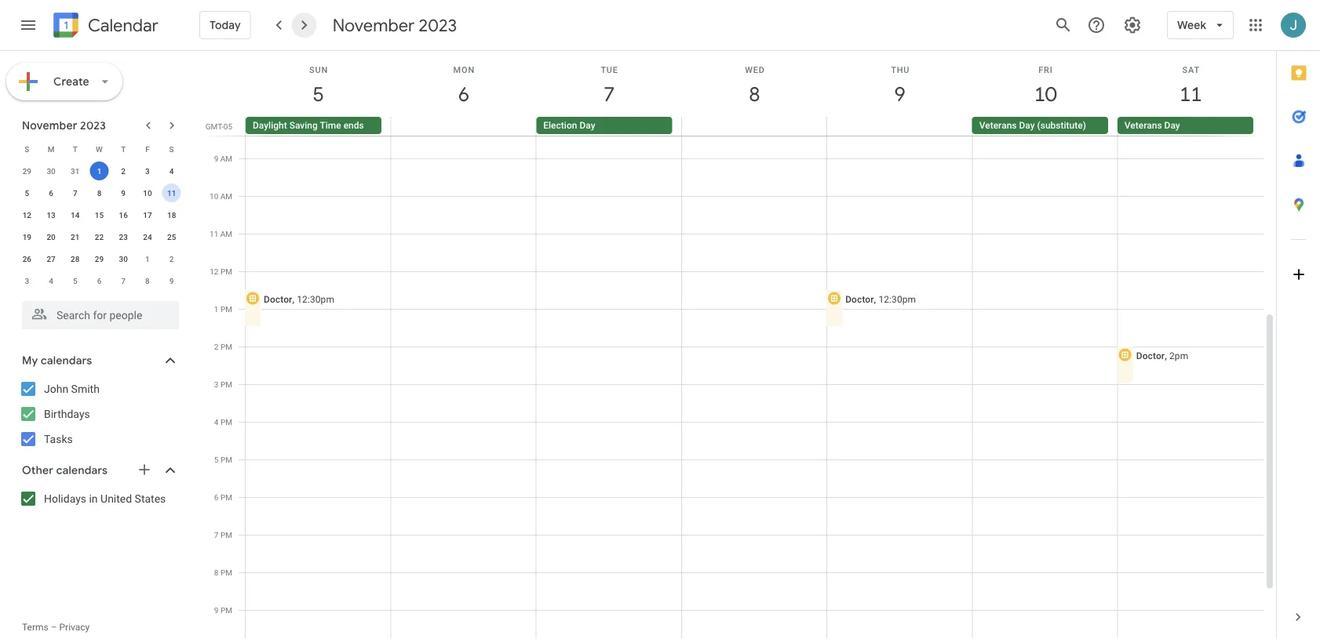 Task type: locate. For each thing, give the bounding box(es) containing it.
election day button
[[536, 117, 672, 134]]

row down 15 element
[[15, 226, 184, 248]]

3 am from the top
[[220, 229, 232, 239]]

cell down 9 link
[[827, 117, 972, 136]]

pm for 1 pm
[[221, 305, 232, 314]]

am down 05
[[220, 154, 232, 163]]

daylight saving time ends
[[253, 120, 364, 131]]

settings menu image
[[1123, 16, 1142, 35]]

create button
[[6, 63, 122, 100]]

5
[[312, 81, 323, 107], [25, 188, 29, 198], [73, 276, 77, 286], [214, 455, 219, 465]]

4 up 11 cell
[[169, 166, 174, 176]]

1 horizontal spatial 1
[[145, 254, 150, 264]]

2 doctor , 12:30pm from the left
[[846, 294, 916, 305]]

row
[[239, 117, 1276, 136], [15, 138, 184, 160], [15, 160, 184, 182], [15, 182, 184, 204], [15, 204, 184, 226], [15, 226, 184, 248], [15, 248, 184, 270], [15, 270, 184, 292]]

6 pm
[[214, 493, 232, 502]]

4 for december 4 element
[[49, 276, 53, 286]]

0 horizontal spatial november
[[22, 119, 77, 133]]

pm for 12 pm
[[221, 267, 232, 276]]

5 inside sun 5
[[312, 81, 323, 107]]

11 inside "element"
[[167, 188, 176, 198]]

1 veterans from the left
[[980, 120, 1017, 131]]

pm down 8 pm
[[221, 606, 232, 615]]

3 day from the left
[[1165, 120, 1180, 131]]

1 horizontal spatial 30
[[119, 254, 128, 264]]

10 link
[[1028, 76, 1064, 112]]

1 for 1 pm
[[214, 305, 219, 314]]

thu 9
[[891, 65, 910, 107]]

am down 9 am
[[220, 192, 232, 201]]

pm for 5 pm
[[221, 455, 232, 465]]

2 vertical spatial 4
[[214, 418, 219, 427]]

row down w
[[15, 160, 184, 182]]

veterans inside 'veterans day' button
[[1125, 120, 1162, 131]]

1 horizontal spatial 4
[[169, 166, 174, 176]]

2023 up w
[[80, 119, 106, 133]]

1 horizontal spatial t
[[121, 144, 126, 154]]

7 down october 31 element
[[73, 188, 77, 198]]

0 horizontal spatial 12:30pm
[[297, 294, 334, 305]]

1 vertical spatial 2
[[169, 254, 174, 264]]

1 down w
[[97, 166, 102, 176]]

2 right 1 cell
[[121, 166, 126, 176]]

mon 6
[[453, 65, 475, 107]]

1 horizontal spatial november
[[333, 14, 415, 36]]

october 29 element
[[18, 162, 36, 181]]

7 pm from the top
[[221, 493, 232, 502]]

22 element
[[90, 228, 109, 247]]

1 horizontal spatial day
[[1019, 120, 1035, 131]]

row group
[[15, 160, 184, 292]]

0 horizontal spatial november 2023
[[22, 119, 106, 133]]

0 vertical spatial calendars
[[41, 354, 92, 368]]

2 am from the top
[[220, 192, 232, 201]]

0 vertical spatial 12
[[23, 210, 31, 220]]

12:30pm
[[297, 294, 334, 305], [879, 294, 916, 305]]

doctor
[[264, 294, 292, 305], [846, 294, 874, 305], [1137, 351, 1165, 362]]

9 for the december 9 element
[[169, 276, 174, 286]]

12 down 11 am
[[210, 267, 219, 276]]

veterans inside veterans day (substitute) button
[[980, 120, 1017, 131]]

sat
[[1183, 65, 1200, 75]]

8 pm from the top
[[221, 531, 232, 540]]

19
[[23, 232, 31, 242]]

calendar heading
[[85, 15, 158, 37]]

0 horizontal spatial 11
[[167, 188, 176, 198]]

row down 29 'element'
[[15, 270, 184, 292]]

0 horizontal spatial 1
[[97, 166, 102, 176]]

12 for 12 pm
[[210, 267, 219, 276]]

8 down december 1 element
[[145, 276, 150, 286]]

november
[[333, 14, 415, 36], [22, 119, 77, 133]]

1 horizontal spatial 10
[[210, 192, 218, 201]]

9 pm
[[214, 606, 232, 615]]

5 pm from the top
[[221, 418, 232, 427]]

11 cell
[[160, 182, 184, 204]]

1 inside cell
[[97, 166, 102, 176]]

0 vertical spatial november 2023
[[333, 14, 457, 36]]

2pm
[[1170, 351, 1189, 362]]

december 5 element
[[66, 272, 85, 290]]

day down 11 link
[[1165, 120, 1180, 131]]

john smith
[[44, 383, 100, 396]]

24
[[143, 232, 152, 242]]

29 for 29 'element'
[[95, 254, 104, 264]]

7 down tue
[[603, 81, 614, 107]]

0 vertical spatial am
[[220, 154, 232, 163]]

3 inside grid
[[214, 380, 219, 389]]

0 vertical spatial 30
[[47, 166, 56, 176]]

holidays
[[44, 493, 86, 506]]

1 vertical spatial 3
[[25, 276, 29, 286]]

24 element
[[138, 228, 157, 247]]

december 4 element
[[42, 272, 60, 290]]

2 veterans from the left
[[1125, 120, 1162, 131]]

pm for 4 pm
[[221, 418, 232, 427]]

3 down 26 element
[[25, 276, 29, 286]]

calendars up john smith
[[41, 354, 92, 368]]

fri
[[1039, 65, 1053, 75]]

pm up 2 pm
[[221, 305, 232, 314]]

daylight
[[253, 120, 287, 131]]

1 horizontal spatial 12
[[210, 267, 219, 276]]

8 down 1, today element
[[97, 188, 102, 198]]

december 3 element
[[18, 272, 36, 290]]

pm up 9 pm
[[221, 568, 232, 578]]

row containing 12
[[15, 204, 184, 226]]

7 up 8 pm
[[214, 531, 219, 540]]

9 down thu
[[894, 81, 905, 107]]

am for 11 am
[[220, 229, 232, 239]]

1 down 12 pm on the top of the page
[[214, 305, 219, 314]]

am up 12 pm on the top of the page
[[220, 229, 232, 239]]

12 up 19
[[23, 210, 31, 220]]

29 element
[[90, 250, 109, 268]]

2 vertical spatial 2
[[214, 342, 219, 352]]

11 element
[[162, 184, 181, 203]]

2 horizontal spatial 1
[[214, 305, 219, 314]]

am
[[220, 154, 232, 163], [220, 192, 232, 201], [220, 229, 232, 239]]

9 up 16 element
[[121, 188, 126, 198]]

11 down 10 am
[[210, 229, 218, 239]]

pm down 2 pm
[[221, 380, 232, 389]]

2 up the december 9 element
[[169, 254, 174, 264]]

2 horizontal spatial 10
[[1033, 81, 1056, 107]]

9 am
[[214, 154, 232, 163]]

0 horizontal spatial doctor , 12:30pm
[[264, 294, 334, 305]]

t up october 31 element
[[73, 144, 78, 154]]

9 down 8 pm
[[214, 606, 219, 615]]

cell down 8 link
[[682, 117, 827, 136]]

pm
[[221, 267, 232, 276], [221, 305, 232, 314], [221, 342, 232, 352], [221, 380, 232, 389], [221, 418, 232, 427], [221, 455, 232, 465], [221, 493, 232, 502], [221, 531, 232, 540], [221, 568, 232, 578], [221, 606, 232, 615]]

1, today element
[[90, 162, 109, 181]]

–
[[51, 623, 57, 634]]

0 horizontal spatial 30
[[47, 166, 56, 176]]

0 vertical spatial november
[[333, 14, 415, 36]]

pm up 3 pm
[[221, 342, 232, 352]]

2 horizontal spatial ,
[[1165, 351, 1167, 362]]

2 horizontal spatial 4
[[214, 418, 219, 427]]

1 horizontal spatial ,
[[874, 294, 876, 305]]

2 pm from the top
[[221, 305, 232, 314]]

20 element
[[42, 228, 60, 247]]

election
[[543, 120, 577, 131]]

30 down m
[[47, 166, 56, 176]]

birthdays
[[44, 408, 90, 421]]

day for veterans day (substitute)
[[1019, 120, 1035, 131]]

13 element
[[42, 206, 60, 225]]

5 pm
[[214, 455, 232, 465]]

6 down mon at left
[[457, 81, 468, 107]]

veterans
[[980, 120, 1017, 131], [1125, 120, 1162, 131]]

day left "(substitute)"
[[1019, 120, 1035, 131]]

10 up 17 on the left
[[143, 188, 152, 198]]

1 down 24 element
[[145, 254, 150, 264]]

8
[[748, 81, 759, 107], [97, 188, 102, 198], [145, 276, 150, 286], [214, 568, 219, 578]]

1 horizontal spatial s
[[169, 144, 174, 154]]

6
[[457, 81, 468, 107], [49, 188, 53, 198], [97, 276, 102, 286], [214, 493, 219, 502]]

gmt-05
[[206, 122, 232, 131]]

0 vertical spatial 2023
[[419, 14, 457, 36]]

0 vertical spatial 4
[[169, 166, 174, 176]]

1 horizontal spatial doctor , 12:30pm
[[846, 294, 916, 305]]

1 inside grid
[[214, 305, 219, 314]]

0 horizontal spatial 29
[[23, 166, 31, 176]]

12 inside "row"
[[23, 210, 31, 220]]

6 down 29 'element'
[[97, 276, 102, 286]]

2 day from the left
[[1019, 120, 1035, 131]]

2023
[[419, 14, 457, 36], [80, 119, 106, 133]]

day right election
[[580, 120, 595, 131]]

1 vertical spatial 29
[[95, 254, 104, 264]]

7 inside tue 7
[[603, 81, 614, 107]]

1 cell from the left
[[391, 117, 536, 136]]

row down 8 link
[[239, 117, 1276, 136]]

2 up 3 pm
[[214, 342, 219, 352]]

0 horizontal spatial 2
[[121, 166, 126, 176]]

in
[[89, 493, 98, 506]]

4
[[169, 166, 174, 176], [49, 276, 53, 286], [214, 418, 219, 427]]

t left f at the top left of the page
[[121, 144, 126, 154]]

4 up 5 pm
[[214, 418, 219, 427]]

29 down 22
[[95, 254, 104, 264]]

None search field
[[0, 295, 195, 330]]

2 horizontal spatial 3
[[214, 380, 219, 389]]

1 vertical spatial calendars
[[56, 464, 108, 478]]

7
[[603, 81, 614, 107], [73, 188, 77, 198], [121, 276, 126, 286], [214, 531, 219, 540]]

week button
[[1167, 6, 1234, 44]]

november 2023
[[333, 14, 457, 36], [22, 119, 106, 133]]

row containing 26
[[15, 248, 184, 270]]

row up 15 element
[[15, 182, 184, 204]]

0 horizontal spatial 2023
[[80, 119, 106, 133]]

calendars up in
[[56, 464, 108, 478]]

pm for 7 pm
[[221, 531, 232, 540]]

row containing 5
[[15, 182, 184, 204]]

8 link
[[737, 76, 773, 112]]

0 horizontal spatial 10
[[143, 188, 152, 198]]

4 pm from the top
[[221, 380, 232, 389]]

grid
[[201, 51, 1276, 640]]

0 vertical spatial 2
[[121, 166, 126, 176]]

11 down sat at the top of the page
[[1179, 81, 1201, 107]]

1 horizontal spatial veterans
[[1125, 120, 1162, 131]]

1
[[97, 166, 102, 176], [145, 254, 150, 264], [214, 305, 219, 314]]

1 horizontal spatial november 2023
[[333, 14, 457, 36]]

3 down 2 pm
[[214, 380, 219, 389]]

2 vertical spatial 11
[[210, 229, 218, 239]]

27 element
[[42, 250, 60, 268]]

0 horizontal spatial ,
[[292, 294, 295, 305]]

row up 22 element
[[15, 204, 184, 226]]

25
[[167, 232, 176, 242]]

12 pm
[[210, 267, 232, 276]]

30 down the '23'
[[119, 254, 128, 264]]

0 vertical spatial 1
[[97, 166, 102, 176]]

05
[[224, 122, 232, 131]]

2 horizontal spatial 11
[[1179, 81, 1201, 107]]

s right f at the top left of the page
[[169, 144, 174, 154]]

my
[[22, 354, 38, 368]]

0 horizontal spatial t
[[73, 144, 78, 154]]

10 inside 10 element
[[143, 188, 152, 198]]

1 vertical spatial 1
[[145, 254, 150, 264]]

5 down "sun"
[[312, 81, 323, 107]]

1 vertical spatial 12
[[210, 267, 219, 276]]

3 up 10 element
[[145, 166, 150, 176]]

3
[[145, 166, 150, 176], [25, 276, 29, 286], [214, 380, 219, 389]]

calendar
[[88, 15, 158, 37]]

cell
[[391, 117, 536, 136], [682, 117, 827, 136], [827, 117, 972, 136]]

w
[[96, 144, 103, 154]]

december 6 element
[[90, 272, 109, 290]]

3 pm from the top
[[221, 342, 232, 352]]

row containing s
[[15, 138, 184, 160]]

2 inside december 2 element
[[169, 254, 174, 264]]

19 element
[[18, 228, 36, 247]]

1 vertical spatial 11
[[167, 188, 176, 198]]

4 for 4 pm
[[214, 418, 219, 427]]

row down 22 element
[[15, 248, 184, 270]]

9 down gmt-
[[214, 154, 218, 163]]

6 pm from the top
[[221, 455, 232, 465]]

10 for 10 element
[[143, 188, 152, 198]]

1 12:30pm from the left
[[297, 294, 334, 305]]

1 horizontal spatial 29
[[95, 254, 104, 264]]

1 horizontal spatial 2
[[169, 254, 174, 264]]

4 down 27 element
[[49, 276, 53, 286]]

row up 1, today element
[[15, 138, 184, 160]]

11
[[1179, 81, 1201, 107], [167, 188, 176, 198], [210, 229, 218, 239]]

Search for people text field
[[31, 301, 170, 330]]

2 horizontal spatial 2
[[214, 342, 219, 352]]

0 vertical spatial 29
[[23, 166, 31, 176]]

pm up 1 pm
[[221, 267, 232, 276]]

5 down 28 element
[[73, 276, 77, 286]]

29 inside 'element'
[[95, 254, 104, 264]]

pm up 5 pm
[[221, 418, 232, 427]]

other calendars button
[[3, 458, 195, 484]]

10 pm from the top
[[221, 606, 232, 615]]

1 horizontal spatial 12:30pm
[[879, 294, 916, 305]]

29
[[23, 166, 31, 176], [95, 254, 104, 264]]

0 horizontal spatial day
[[580, 120, 595, 131]]

6 link
[[446, 76, 482, 112]]

30 for 30 element
[[119, 254, 128, 264]]

am for 9 am
[[220, 154, 232, 163]]

17 element
[[138, 206, 157, 225]]

11 up 18
[[167, 188, 176, 198]]

6 up '7 pm'
[[214, 493, 219, 502]]

october 31 element
[[66, 162, 85, 181]]

2 for december 2 element at left top
[[169, 254, 174, 264]]

s up october 29 element
[[25, 144, 29, 154]]

2 horizontal spatial doctor
[[1137, 351, 1165, 362]]

0 horizontal spatial veterans
[[980, 120, 1017, 131]]

8 down wed
[[748, 81, 759, 107]]

10 up 11 am
[[210, 192, 218, 201]]

create
[[53, 75, 89, 89]]

pm down 6 pm
[[221, 531, 232, 540]]

december 7 element
[[114, 272, 133, 290]]

0 vertical spatial 3
[[145, 166, 150, 176]]

pm up 6 pm
[[221, 455, 232, 465]]

tab list
[[1277, 51, 1320, 596]]

7 link
[[591, 76, 627, 112]]

3 cell from the left
[[827, 117, 972, 136]]

december 1 element
[[138, 250, 157, 268]]

2 vertical spatial am
[[220, 229, 232, 239]]

1 am from the top
[[220, 154, 232, 163]]

18 element
[[162, 206, 181, 225]]

1 vertical spatial 4
[[49, 276, 53, 286]]

9 pm from the top
[[221, 568, 232, 578]]

pm for 9 pm
[[221, 606, 232, 615]]

2 vertical spatial 3
[[214, 380, 219, 389]]

2 horizontal spatial day
[[1165, 120, 1180, 131]]

0 horizontal spatial 12
[[23, 210, 31, 220]]

10 element
[[138, 184, 157, 203]]

1 horizontal spatial 11
[[210, 229, 218, 239]]

0 horizontal spatial s
[[25, 144, 29, 154]]

0 horizontal spatial 3
[[25, 276, 29, 286]]

1 vertical spatial am
[[220, 192, 232, 201]]

2 vertical spatial 1
[[214, 305, 219, 314]]

9 for 9 am
[[214, 154, 218, 163]]

t
[[73, 144, 78, 154], [121, 144, 126, 154]]

29 for october 29 element
[[23, 166, 31, 176]]

0 horizontal spatial 4
[[49, 276, 53, 286]]

1 vertical spatial 30
[[119, 254, 128, 264]]

cell down the 6 link
[[391, 117, 536, 136]]

29 left october 30 element on the top of page
[[23, 166, 31, 176]]

12 inside grid
[[210, 267, 219, 276]]

1 pm from the top
[[221, 267, 232, 276]]

doctor , 12:30pm
[[264, 294, 334, 305], [846, 294, 916, 305]]

2 inside grid
[[214, 342, 219, 352]]

,
[[292, 294, 295, 305], [874, 294, 876, 305], [1165, 351, 1167, 362]]

10 down fri
[[1033, 81, 1056, 107]]

2023 up mon at left
[[419, 14, 457, 36]]

4 pm
[[214, 418, 232, 427]]

3 pm
[[214, 380, 232, 389]]

9 for 9 pm
[[214, 606, 219, 615]]

row containing daylight saving time ends
[[239, 117, 1276, 136]]

tue
[[601, 65, 618, 75]]

9 down december 2 element at left top
[[169, 276, 174, 286]]

pm down 5 pm
[[221, 493, 232, 502]]

1 day from the left
[[580, 120, 595, 131]]



Task type: describe. For each thing, give the bounding box(es) containing it.
15
[[95, 210, 104, 220]]

23 element
[[114, 228, 133, 247]]

tasks
[[44, 433, 73, 446]]

veterans day button
[[1118, 117, 1254, 134]]

calendars for other calendars
[[56, 464, 108, 478]]

8 inside "wed 8"
[[748, 81, 759, 107]]

privacy link
[[59, 623, 90, 634]]

17
[[143, 210, 152, 220]]

11 am
[[210, 229, 232, 239]]

ends
[[344, 120, 364, 131]]

6 down october 30 element on the top of page
[[49, 188, 53, 198]]

veterans day (substitute) button
[[972, 117, 1108, 134]]

21
[[71, 232, 80, 242]]

m
[[48, 144, 55, 154]]

7 down 30 element
[[121, 276, 126, 286]]

28 element
[[66, 250, 85, 268]]

11 for 11 am
[[210, 229, 218, 239]]

1 vertical spatial november 2023
[[22, 119, 106, 133]]

2 t from the left
[[121, 144, 126, 154]]

8 up 9 pm
[[214, 568, 219, 578]]

december 8 element
[[138, 272, 157, 290]]

doctor , 2pm
[[1137, 351, 1189, 362]]

15 element
[[90, 206, 109, 225]]

november 2023 grid
[[15, 138, 184, 292]]

2 for 2 pm
[[214, 342, 219, 352]]

holidays in united states
[[44, 493, 166, 506]]

thu
[[891, 65, 910, 75]]

sun 5
[[309, 65, 328, 107]]

5 down 4 pm
[[214, 455, 219, 465]]

f
[[145, 144, 150, 154]]

9 link
[[882, 76, 918, 112]]

6 inside mon 6
[[457, 81, 468, 107]]

1 pm
[[214, 305, 232, 314]]

1 horizontal spatial 3
[[145, 166, 150, 176]]

my calendars button
[[3, 349, 195, 374]]

11 link
[[1173, 76, 1209, 112]]

0 vertical spatial 11
[[1179, 81, 1201, 107]]

mon
[[453, 65, 475, 75]]

20
[[47, 232, 56, 242]]

1 vertical spatial november
[[22, 119, 77, 133]]

3 for 3 pm
[[214, 380, 219, 389]]

add other calendars image
[[137, 462, 152, 478]]

1 horizontal spatial 2023
[[419, 14, 457, 36]]

8 pm
[[214, 568, 232, 578]]

am for 10 am
[[220, 192, 232, 201]]

2 s from the left
[[169, 144, 174, 154]]

1 horizontal spatial doctor
[[846, 294, 874, 305]]

11 for the 11 "element"
[[167, 188, 176, 198]]

privacy
[[59, 623, 90, 634]]

10 am
[[210, 192, 232, 201]]

election day
[[543, 120, 595, 131]]

26
[[23, 254, 31, 264]]

1 s from the left
[[25, 144, 29, 154]]

united
[[101, 493, 132, 506]]

22
[[95, 232, 104, 242]]

pm for 8 pm
[[221, 568, 232, 578]]

time
[[320, 120, 341, 131]]

1 for 1, today element
[[97, 166, 102, 176]]

day for veterans day
[[1165, 120, 1180, 131]]

26 element
[[18, 250, 36, 268]]

calendars for my calendars
[[41, 354, 92, 368]]

today
[[210, 18, 241, 32]]

veterans day
[[1125, 120, 1180, 131]]

18
[[167, 210, 176, 220]]

terms
[[22, 623, 48, 634]]

12 for 12
[[23, 210, 31, 220]]

sat 11
[[1179, 65, 1201, 107]]

14
[[71, 210, 80, 220]]

16 element
[[114, 206, 133, 225]]

30 for october 30 element on the top of page
[[47, 166, 56, 176]]

1 t from the left
[[73, 144, 78, 154]]

pm for 2 pm
[[221, 342, 232, 352]]

12 element
[[18, 206, 36, 225]]

28
[[71, 254, 80, 264]]

0 horizontal spatial doctor
[[264, 294, 292, 305]]

main drawer image
[[19, 16, 38, 35]]

terms link
[[22, 623, 48, 634]]

daylight saving time ends button
[[246, 117, 382, 134]]

5 link
[[300, 76, 336, 112]]

gmt-
[[206, 122, 224, 131]]

other calendars
[[22, 464, 108, 478]]

tue 7
[[601, 65, 618, 107]]

row group containing 29
[[15, 160, 184, 292]]

saving
[[289, 120, 318, 131]]

terms – privacy
[[22, 623, 90, 634]]

october 30 element
[[42, 162, 60, 181]]

1 cell
[[87, 160, 111, 182]]

(substitute)
[[1037, 120, 1086, 131]]

3 for december 3 element
[[25, 276, 29, 286]]

1 vertical spatial 2023
[[80, 119, 106, 133]]

john
[[44, 383, 68, 396]]

day for election day
[[580, 120, 595, 131]]

5 down october 29 element
[[25, 188, 29, 198]]

2 cell from the left
[[682, 117, 827, 136]]

16
[[119, 210, 128, 220]]

27
[[47, 254, 56, 264]]

today button
[[199, 6, 251, 44]]

9 inside thu 9
[[894, 81, 905, 107]]

23
[[119, 232, 128, 242]]

veterans for veterans day (substitute)
[[980, 120, 1017, 131]]

december 9 element
[[162, 272, 181, 290]]

my calendars list
[[3, 377, 195, 452]]

smith
[[71, 383, 100, 396]]

1 doctor , 12:30pm from the left
[[264, 294, 334, 305]]

row containing 3
[[15, 270, 184, 292]]

december 2 element
[[162, 250, 181, 268]]

25 element
[[162, 228, 181, 247]]

21 element
[[66, 228, 85, 247]]

2 12:30pm from the left
[[879, 294, 916, 305]]

14 element
[[66, 206, 85, 225]]

5 inside december 5 element
[[73, 276, 77, 286]]

veterans for veterans day
[[1125, 120, 1162, 131]]

grid containing 5
[[201, 51, 1276, 640]]

31
[[71, 166, 80, 176]]

pm for 3 pm
[[221, 380, 232, 389]]

other
[[22, 464, 53, 478]]

row containing 19
[[15, 226, 184, 248]]

13
[[47, 210, 56, 220]]

row containing 29
[[15, 160, 184, 182]]

30 element
[[114, 250, 133, 268]]

wed 8
[[745, 65, 765, 107]]

my calendars
[[22, 354, 92, 368]]

sun
[[309, 65, 328, 75]]

fri 10
[[1033, 65, 1056, 107]]

2 pm
[[214, 342, 232, 352]]

1 for december 1 element
[[145, 254, 150, 264]]

week
[[1178, 18, 1207, 32]]

veterans day (substitute)
[[980, 120, 1086, 131]]

states
[[135, 493, 166, 506]]

pm for 6 pm
[[221, 493, 232, 502]]

7 pm
[[214, 531, 232, 540]]

calendar element
[[50, 9, 158, 44]]

wed
[[745, 65, 765, 75]]

10 for 10 am
[[210, 192, 218, 201]]



Task type: vqa. For each thing, say whether or not it's contained in the screenshot.
9 LINK
yes



